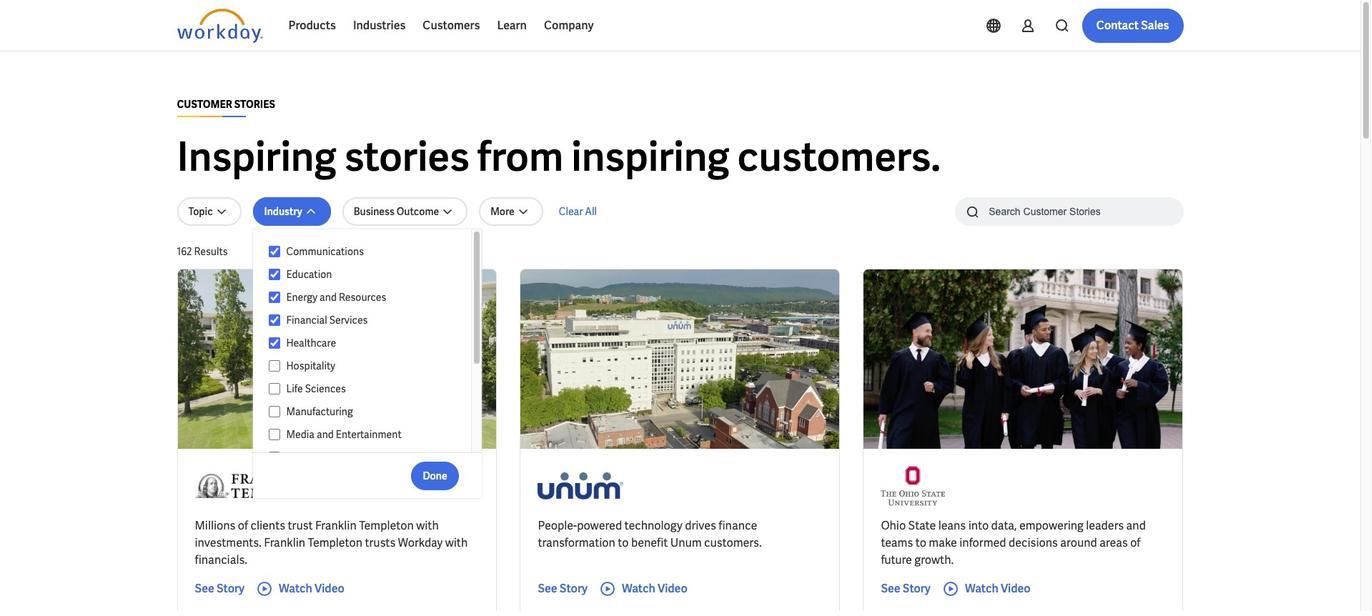 Task type: describe. For each thing, give the bounding box(es) containing it.
0 vertical spatial with
[[416, 518, 439, 533]]

hospitality
[[286, 360, 335, 372]]

stories
[[344, 131, 470, 183]]

see for people-powered technology drives finance transformation to benefit unum customers.
[[538, 581, 557, 596]]

0 vertical spatial customers.
[[737, 131, 941, 183]]

see story for people-powered technology drives finance transformation to benefit unum customers.
[[538, 581, 588, 596]]

customers
[[423, 18, 480, 33]]

ohio state leans into data, empowering leaders and teams to make informed decisions around areas of future growth.
[[881, 518, 1146, 568]]

inspiring stories from inspiring customers.
[[177, 131, 941, 183]]

investments.
[[195, 535, 262, 551]]

162
[[177, 245, 192, 258]]

services
[[329, 314, 368, 327]]

see for millions of clients trust franklin templeton with investments. franklin templeton trusts workday with financials.
[[195, 581, 214, 596]]

business outcome
[[354, 205, 439, 218]]

stories
[[234, 98, 275, 111]]

people-powered technology drives finance transformation to benefit unum customers.
[[538, 518, 762, 551]]

see story link for millions of clients trust franklin templeton with investments. franklin templeton trusts workday with financials.
[[195, 581, 245, 598]]

outcome
[[397, 205, 439, 218]]

done button
[[411, 462, 459, 490]]

inspiring
[[571, 131, 730, 183]]

done
[[423, 469, 447, 482]]

customer
[[177, 98, 232, 111]]

company button
[[535, 9, 602, 43]]

resources
[[339, 291, 386, 304]]

1 vertical spatial templeton
[[308, 535, 363, 551]]

transformation
[[538, 535, 616, 551]]

education
[[286, 268, 332, 281]]

watch for clients
[[279, 581, 312, 596]]

technology
[[625, 518, 683, 533]]

unum image
[[538, 466, 624, 506]]

customer stories
[[177, 98, 275, 111]]

empowering
[[1019, 518, 1084, 533]]

see story for millions of clients trust franklin templeton with investments. franklin templeton trusts workday with financials.
[[195, 581, 245, 596]]

education link
[[281, 266, 457, 283]]

industry button
[[253, 197, 331, 226]]

sales
[[1141, 18, 1169, 33]]

financial services link
[[281, 312, 457, 329]]

communications link
[[281, 243, 457, 260]]

financial
[[286, 314, 327, 327]]

make
[[929, 535, 957, 551]]

162 results
[[177, 245, 228, 258]]

company
[[544, 18, 594, 33]]

products button
[[280, 9, 345, 43]]

business outcome button
[[342, 197, 468, 226]]

people-
[[538, 518, 577, 533]]

video for drives
[[658, 581, 688, 596]]

franklin templeton companies, llc image
[[195, 466, 321, 506]]

finance
[[719, 518, 757, 533]]

drives
[[685, 518, 716, 533]]

industries button
[[345, 9, 414, 43]]

decisions
[[1009, 535, 1058, 551]]

story for millions of clients trust franklin templeton with investments. franklin templeton trusts workday with financials.
[[217, 581, 245, 596]]

story for people-powered technology drives finance transformation to benefit unum customers.
[[560, 581, 588, 596]]

watch for leans
[[965, 581, 999, 596]]

watch for technology
[[622, 581, 656, 596]]

more button
[[479, 197, 543, 226]]

financial services
[[286, 314, 368, 327]]

millions of clients trust franklin templeton with investments. franklin templeton trusts workday with financials.
[[195, 518, 468, 568]]

see story for ohio state leans into data, empowering leaders and teams to make informed decisions around areas of future growth.
[[881, 581, 931, 596]]

life sciences link
[[281, 380, 457, 398]]

informed
[[960, 535, 1006, 551]]

0 vertical spatial templeton
[[359, 518, 414, 533]]

sciences
[[305, 383, 346, 395]]

topic button
[[177, 197, 241, 226]]

future
[[881, 553, 912, 568]]

1 vertical spatial franklin
[[264, 535, 305, 551]]

all
[[585, 205, 597, 218]]

go to the homepage image
[[177, 9, 263, 43]]

customers. inside the people-powered technology drives finance transformation to benefit unum customers.
[[704, 535, 762, 551]]

contact sales link
[[1082, 9, 1184, 43]]

topic
[[188, 205, 213, 218]]

clients
[[251, 518, 285, 533]]

powered
[[577, 518, 622, 533]]

hospitality link
[[281, 357, 457, 375]]

see story link for people-powered technology drives finance transformation to benefit unum customers.
[[538, 581, 588, 598]]

manufacturing
[[286, 405, 353, 418]]

results
[[194, 245, 228, 258]]

industries
[[353, 18, 406, 33]]

teams
[[881, 535, 913, 551]]

the ohio state university image
[[881, 466, 945, 506]]

story for ohio state leans into data, empowering leaders and teams to make informed decisions around areas of future growth.
[[903, 581, 931, 596]]

1 vertical spatial with
[[445, 535, 468, 551]]



Task type: vqa. For each thing, say whether or not it's contained in the screenshot.
Gain a flexible foundation that helps you move beyond the limitations of legacy ERP. at the top
no



Task type: locate. For each thing, give the bounding box(es) containing it.
clear
[[559, 205, 583, 218]]

watch video
[[279, 581, 344, 596], [622, 581, 688, 596], [965, 581, 1031, 596]]

franklin down trust
[[264, 535, 305, 551]]

see story link down future
[[881, 581, 931, 598]]

see story
[[195, 581, 245, 596], [538, 581, 588, 596], [881, 581, 931, 596]]

from
[[477, 131, 564, 183]]

3 watch from the left
[[965, 581, 999, 596]]

1 video from the left
[[315, 581, 344, 596]]

nonprofit link
[[281, 449, 457, 466]]

franklin
[[315, 518, 357, 533], [264, 535, 305, 551]]

healthcare link
[[281, 335, 457, 352]]

benefit
[[631, 535, 668, 551]]

2 horizontal spatial watch video
[[965, 581, 1031, 596]]

2 story from the left
[[560, 581, 588, 596]]

story
[[217, 581, 245, 596], [560, 581, 588, 596], [903, 581, 931, 596]]

to down state
[[916, 535, 927, 551]]

contact
[[1097, 18, 1139, 33]]

0 horizontal spatial franklin
[[264, 535, 305, 551]]

0 horizontal spatial video
[[315, 581, 344, 596]]

of inside millions of clients trust franklin templeton with investments. franklin templeton trusts workday with financials.
[[238, 518, 248, 533]]

communications
[[286, 245, 364, 258]]

watch down the benefit
[[622, 581, 656, 596]]

and up areas
[[1126, 518, 1146, 533]]

products
[[288, 18, 336, 33]]

energy and resources link
[[281, 289, 457, 306]]

story down transformation
[[560, 581, 588, 596]]

data,
[[991, 518, 1017, 533]]

energy
[[286, 291, 318, 304]]

to
[[618, 535, 629, 551], [916, 535, 927, 551]]

leaders
[[1086, 518, 1124, 533]]

into
[[969, 518, 989, 533]]

2 to from the left
[[916, 535, 927, 551]]

0 horizontal spatial see story link
[[195, 581, 245, 598]]

see story link down financials.
[[195, 581, 245, 598]]

see for ohio state leans into data, empowering leaders and teams to make informed decisions around areas of future growth.
[[881, 581, 901, 596]]

state
[[908, 518, 936, 533]]

around
[[1061, 535, 1097, 551]]

0 horizontal spatial to
[[618, 535, 629, 551]]

with right workday
[[445, 535, 468, 551]]

millions
[[195, 518, 236, 533]]

customers.
[[737, 131, 941, 183], [704, 535, 762, 551]]

2 horizontal spatial watch
[[965, 581, 999, 596]]

of inside ohio state leans into data, empowering leaders and teams to make informed decisions around areas of future growth.
[[1131, 535, 1141, 551]]

0 vertical spatial of
[[238, 518, 248, 533]]

2 horizontal spatial video
[[1001, 581, 1031, 596]]

3 story from the left
[[903, 581, 931, 596]]

video for trust
[[315, 581, 344, 596]]

watch video for drives
[[622, 581, 688, 596]]

see story link down transformation
[[538, 581, 588, 598]]

healthcare
[[286, 337, 336, 350]]

1 horizontal spatial of
[[1131, 535, 1141, 551]]

to inside ohio state leans into data, empowering leaders and teams to make informed decisions around areas of future growth.
[[916, 535, 927, 551]]

1 watch video link from the left
[[256, 581, 344, 598]]

1 horizontal spatial watch
[[622, 581, 656, 596]]

1 see story from the left
[[195, 581, 245, 596]]

Search Customer Stories text field
[[980, 199, 1156, 224]]

None checkbox
[[269, 268, 281, 281], [269, 291, 281, 304], [269, 360, 281, 372], [269, 383, 281, 395], [269, 405, 281, 418], [269, 428, 281, 441], [269, 268, 281, 281], [269, 291, 281, 304], [269, 360, 281, 372], [269, 383, 281, 395], [269, 405, 281, 418], [269, 428, 281, 441]]

1 vertical spatial of
[[1131, 535, 1141, 551]]

of right areas
[[1131, 535, 1141, 551]]

2 see story link from the left
[[538, 581, 588, 598]]

0 vertical spatial franklin
[[315, 518, 357, 533]]

leans
[[939, 518, 966, 533]]

clear all button
[[555, 197, 601, 226]]

2 watch video from the left
[[622, 581, 688, 596]]

to inside the people-powered technology drives finance transformation to benefit unum customers.
[[618, 535, 629, 551]]

and down manufacturing
[[317, 428, 334, 441]]

media
[[286, 428, 315, 441]]

and up financial services
[[320, 291, 337, 304]]

media and entertainment link
[[281, 426, 457, 443]]

of up investments.
[[238, 518, 248, 533]]

3 see from the left
[[881, 581, 901, 596]]

1 vertical spatial and
[[317, 428, 334, 441]]

1 horizontal spatial video
[[658, 581, 688, 596]]

with
[[416, 518, 439, 533], [445, 535, 468, 551]]

2 horizontal spatial see
[[881, 581, 901, 596]]

learn
[[497, 18, 527, 33]]

workday
[[398, 535, 443, 551]]

see down financials.
[[195, 581, 214, 596]]

templeton
[[359, 518, 414, 533], [308, 535, 363, 551]]

3 watch video from the left
[[965, 581, 1031, 596]]

see down transformation
[[538, 581, 557, 596]]

3 see story from the left
[[881, 581, 931, 596]]

3 video from the left
[[1001, 581, 1031, 596]]

1 horizontal spatial to
[[916, 535, 927, 551]]

1 story from the left
[[217, 581, 245, 596]]

media and entertainment
[[286, 428, 402, 441]]

2 see from the left
[[538, 581, 557, 596]]

video down unum
[[658, 581, 688, 596]]

more
[[491, 205, 515, 218]]

1 vertical spatial customers.
[[704, 535, 762, 551]]

video down ohio state leans into data, empowering leaders and teams to make informed decisions around areas of future growth.
[[1001, 581, 1031, 596]]

1 horizontal spatial story
[[560, 581, 588, 596]]

templeton down trust
[[308, 535, 363, 551]]

templeton up trusts
[[359, 518, 414, 533]]

see down future
[[881, 581, 901, 596]]

1 horizontal spatial see story
[[538, 581, 588, 596]]

video for into
[[1001, 581, 1031, 596]]

see story down financials.
[[195, 581, 245, 596]]

franklin right trust
[[315, 518, 357, 533]]

see story link
[[195, 581, 245, 598], [538, 581, 588, 598], [881, 581, 931, 598]]

2 see story from the left
[[538, 581, 588, 596]]

3 watch video link from the left
[[942, 581, 1031, 598]]

nonprofit
[[286, 451, 330, 464]]

2 watch video link from the left
[[599, 581, 688, 598]]

watch video link down informed
[[942, 581, 1031, 598]]

2 horizontal spatial story
[[903, 581, 931, 596]]

manufacturing link
[[281, 403, 457, 420]]

watch video link
[[256, 581, 344, 598], [599, 581, 688, 598], [942, 581, 1031, 598]]

video down millions of clients trust franklin templeton with investments. franklin templeton trusts workday with financials. on the left bottom of the page
[[315, 581, 344, 596]]

industry
[[264, 205, 302, 218]]

watch video link for technology
[[599, 581, 688, 598]]

1 horizontal spatial see story link
[[538, 581, 588, 598]]

0 horizontal spatial with
[[416, 518, 439, 533]]

business
[[354, 205, 395, 218]]

trust
[[288, 518, 313, 533]]

1 see from the left
[[195, 581, 214, 596]]

watch video down millions of clients trust franklin templeton with investments. franklin templeton trusts workday with financials. on the left bottom of the page
[[279, 581, 344, 596]]

2 horizontal spatial see story
[[881, 581, 931, 596]]

customers button
[[414, 9, 489, 43]]

1 horizontal spatial see
[[538, 581, 557, 596]]

with up workday
[[416, 518, 439, 533]]

1 horizontal spatial watch video
[[622, 581, 688, 596]]

of
[[238, 518, 248, 533], [1131, 535, 1141, 551]]

watch video link for leans
[[942, 581, 1031, 598]]

watch video for trust
[[279, 581, 344, 596]]

energy and resources
[[286, 291, 386, 304]]

financials.
[[195, 553, 247, 568]]

see story down future
[[881, 581, 931, 596]]

watch down millions of clients trust franklin templeton with investments. franklin templeton trusts workday with financials. on the left bottom of the page
[[279, 581, 312, 596]]

watch video link down millions of clients trust franklin templeton with investments. franklin templeton trusts workday with financials. on the left bottom of the page
[[256, 581, 344, 598]]

1 see story link from the left
[[195, 581, 245, 598]]

and for resources
[[320, 291, 337, 304]]

and for entertainment
[[317, 428, 334, 441]]

and
[[320, 291, 337, 304], [317, 428, 334, 441], [1126, 518, 1146, 533]]

watch down informed
[[965, 581, 999, 596]]

1 watch video from the left
[[279, 581, 344, 596]]

3 see story link from the left
[[881, 581, 931, 598]]

watch video down the benefit
[[622, 581, 688, 596]]

2 horizontal spatial watch video link
[[942, 581, 1031, 598]]

growth.
[[915, 553, 954, 568]]

0 horizontal spatial see
[[195, 581, 214, 596]]

video
[[315, 581, 344, 596], [658, 581, 688, 596], [1001, 581, 1031, 596]]

1 to from the left
[[618, 535, 629, 551]]

watch video for into
[[965, 581, 1031, 596]]

to left the benefit
[[618, 535, 629, 551]]

2 video from the left
[[658, 581, 688, 596]]

see
[[195, 581, 214, 596], [538, 581, 557, 596], [881, 581, 901, 596]]

0 horizontal spatial of
[[238, 518, 248, 533]]

0 horizontal spatial watch video
[[279, 581, 344, 596]]

and inside ohio state leans into data, empowering leaders and teams to make informed decisions around areas of future growth.
[[1126, 518, 1146, 533]]

story down financials.
[[217, 581, 245, 596]]

unum
[[670, 535, 702, 551]]

2 vertical spatial and
[[1126, 518, 1146, 533]]

life
[[286, 383, 303, 395]]

watch video link for clients
[[256, 581, 344, 598]]

clear all
[[559, 205, 597, 218]]

story down 'growth.'
[[903, 581, 931, 596]]

inspiring
[[177, 131, 336, 183]]

0 horizontal spatial watch
[[279, 581, 312, 596]]

contact sales
[[1097, 18, 1169, 33]]

entertainment
[[336, 428, 402, 441]]

watch video link down the benefit
[[599, 581, 688, 598]]

1 horizontal spatial with
[[445, 535, 468, 551]]

life sciences
[[286, 383, 346, 395]]

trusts
[[365, 535, 396, 551]]

areas
[[1100, 535, 1128, 551]]

ohio
[[881, 518, 906, 533]]

0 vertical spatial and
[[320, 291, 337, 304]]

1 watch from the left
[[279, 581, 312, 596]]

1 horizontal spatial franklin
[[315, 518, 357, 533]]

0 horizontal spatial watch video link
[[256, 581, 344, 598]]

0 horizontal spatial story
[[217, 581, 245, 596]]

None checkbox
[[269, 245, 281, 258], [269, 314, 281, 327], [269, 337, 281, 350], [269, 451, 281, 464], [269, 245, 281, 258], [269, 314, 281, 327], [269, 337, 281, 350], [269, 451, 281, 464]]

watch video down informed
[[965, 581, 1031, 596]]

2 horizontal spatial see story link
[[881, 581, 931, 598]]

see story link for ohio state leans into data, empowering leaders and teams to make informed decisions around areas of future growth.
[[881, 581, 931, 598]]

2 watch from the left
[[622, 581, 656, 596]]

learn button
[[489, 9, 535, 43]]

0 horizontal spatial see story
[[195, 581, 245, 596]]

see story down transformation
[[538, 581, 588, 596]]

1 horizontal spatial watch video link
[[599, 581, 688, 598]]



